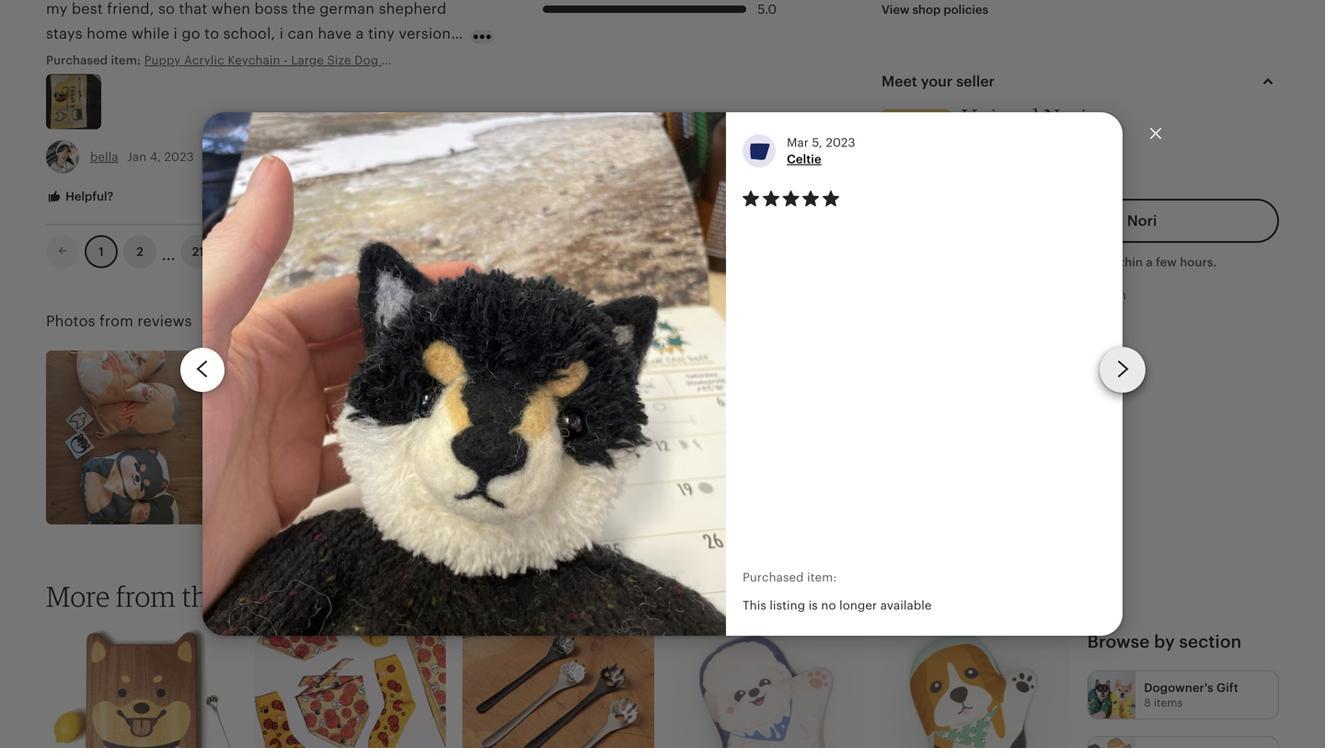 Task type: vqa. For each thing, say whether or not it's contained in the screenshot.
personalization
no



Task type: locate. For each thing, give the bounding box(es) containing it.
uni and nori
[[962, 104, 1088, 131]]

from for reviews
[[99, 313, 134, 330]]

reviews
[[138, 313, 192, 330]]

uniandnori
[[882, 289, 949, 303]]

0 vertical spatial this
[[989, 289, 1010, 303]]

longer
[[840, 599, 878, 613]]

from right photos
[[99, 313, 134, 330]]

1 horizontal spatial purchased
[[743, 571, 804, 585]]

purchased item: up view details of this review photo by bella
[[46, 53, 144, 67]]

mar 5, 2023 celtie
[[787, 136, 856, 166]]

21 link
[[181, 235, 215, 269]]

uni and nori image
[[882, 109, 951, 178]]

5.0
[[758, 2, 777, 16]]

0 vertical spatial purchased
[[46, 53, 108, 67]]

1 horizontal spatial this
[[989, 289, 1010, 303]]

2 vertical spatial from
[[116, 579, 176, 614]]

this for from
[[182, 579, 228, 614]]

shop
[[234, 579, 295, 614]]

this left item
[[989, 289, 1010, 303]]

0 horizontal spatial this
[[182, 579, 228, 614]]

more
[[46, 579, 110, 614]]

help
[[1071, 289, 1096, 303]]

made
[[953, 289, 985, 303]]

2023 inside the mar 5, 2023 celtie
[[826, 136, 856, 150]]

purchased
[[46, 53, 108, 67], [743, 571, 804, 585]]

this
[[989, 289, 1010, 303], [182, 579, 228, 614]]

this listing is no longer available
[[743, 599, 932, 613]]

see more listings in the dogowner's gift section image
[[1089, 672, 1136, 719]]

listing
[[770, 599, 806, 613]]

gift
[[1217, 681, 1239, 695]]

0 horizontal spatial 2023
[[164, 150, 194, 164]]

1
[[99, 245, 104, 259]]

2023
[[826, 136, 856, 150], [164, 150, 194, 164]]

item:
[[111, 53, 141, 67], [808, 571, 837, 585]]

1 horizontal spatial 2023
[[826, 136, 856, 150]]

2023 right '4,'
[[164, 150, 194, 164]]

1 vertical spatial purchased
[[743, 571, 804, 585]]

shiboard - shiba inu lover's gift, end grain handmade board, kitchen engraved pet cutting boards, gifts for dog lovers, wood barkuterie, image
[[46, 630, 238, 749]]

1 vertical spatial purchased item:
[[743, 571, 837, 585]]

1 horizontal spatial purchased item:
[[743, 571, 837, 585]]

2023 for jan 4, 2023
[[164, 150, 194, 164]]

2
[[136, 245, 143, 259]]

2023 right 5,
[[826, 136, 856, 150]]

photos from reviews
[[46, 313, 192, 330]]

purchased up view details of this review photo by bella
[[46, 53, 108, 67]]

following
[[342, 590, 397, 603]]

purchased item:
[[46, 53, 144, 67], [743, 571, 837, 585]]

photos from reviews dialog
[[0, 0, 1326, 749]]

21
[[192, 245, 204, 259]]

1 horizontal spatial item:
[[808, 571, 837, 585]]

pizza bandana & socks matching set - matching dog and owner, dog lover's gift, pizza dog bandana, socks set image
[[254, 630, 446, 749]]

within
[[1108, 255, 1144, 269]]

from right help at top
[[1100, 289, 1127, 303]]

purchased up listing
[[743, 571, 804, 585]]

this left shop
[[182, 579, 228, 614]]

this for made
[[989, 289, 1010, 303]]

0 horizontal spatial item:
[[111, 53, 141, 67]]

section
[[1180, 632, 1242, 652]]

more from this shop
[[46, 579, 295, 614]]

8
[[1145, 697, 1152, 709]]

0 vertical spatial item:
[[111, 53, 141, 67]]

purchased item: up listing
[[743, 571, 837, 585]]

1 vertical spatial item:
[[808, 571, 837, 585]]

5,
[[813, 136, 823, 150]]

uniandnori made this item with help from
[[882, 289, 1127, 303]]

jan 4, 2023
[[124, 150, 194, 164]]

beagle kitchen mitt - designed for beagle lover's kitchen glove quilted cute dog oven mitt puppy housewarming decor pet owner gift image
[[880, 630, 1071, 749]]

1 link
[[85, 235, 118, 269]]

0 horizontal spatial purchased item:
[[46, 53, 144, 67]]

dogowner's gift 8 items
[[1145, 681, 1239, 709]]

see more listings in the kitchen section image
[[1089, 738, 1136, 749]]

a
[[1147, 255, 1154, 269]]

1 vertical spatial from
[[99, 313, 134, 330]]

0 vertical spatial purchased item:
[[46, 53, 144, 67]]

from right more
[[116, 579, 176, 614]]

1 vertical spatial this
[[182, 579, 228, 614]]

available
[[881, 599, 932, 613]]

celtie
[[787, 153, 822, 166]]

dogowner's
[[1145, 681, 1214, 695]]

from
[[1100, 289, 1127, 303], [99, 313, 134, 330], [116, 579, 176, 614]]



Task type: describe. For each thing, give the bounding box(es) containing it.
item: inside photos from reviews dialog
[[808, 571, 837, 585]]

purchased item: inside photos from reviews dialog
[[743, 571, 837, 585]]

following button
[[306, 580, 411, 613]]

0 horizontal spatial purchased
[[46, 53, 108, 67]]

0 vertical spatial from
[[1100, 289, 1127, 303]]

and
[[1002, 104, 1040, 131]]

celtie link
[[787, 153, 822, 166]]

2023 for mar 5, 2023 celtie
[[826, 136, 856, 150]]

jan
[[127, 150, 147, 164]]

…
[[162, 238, 176, 265]]

photos
[[46, 313, 95, 330]]

browse
[[1088, 632, 1150, 652]]

purchased inside photos from reviews dialog
[[743, 571, 804, 585]]

within a few hours.
[[1108, 255, 1218, 269]]

nori
[[1044, 104, 1088, 131]]

no
[[822, 599, 837, 613]]

is
[[809, 599, 818, 613]]

doggo kitchen mitt - designed for doggy lover's kitchen glove quilted cute dog oven mitt puppy housewarming decor pet owner gift image
[[671, 630, 863, 749]]

from for this
[[116, 579, 176, 614]]

items
[[1154, 697, 1183, 709]]

browse by section
[[1088, 632, 1242, 652]]

few
[[1157, 255, 1178, 269]]

item
[[1013, 289, 1039, 303]]

paw spoon | teaspoon | coffee stir stick | puppy lover's gift | doggo tableware | stainless steel utensils | dog parents dog owner image
[[463, 630, 655, 749]]

uni
[[962, 104, 997, 131]]

view details of this review photo by bella image
[[46, 74, 101, 129]]

with
[[1042, 289, 1067, 303]]

4,
[[150, 150, 161, 164]]

hours.
[[1181, 255, 1218, 269]]

2 link
[[123, 235, 157, 269]]

mar
[[787, 136, 809, 150]]

by
[[1155, 632, 1176, 652]]

this
[[743, 599, 767, 613]]



